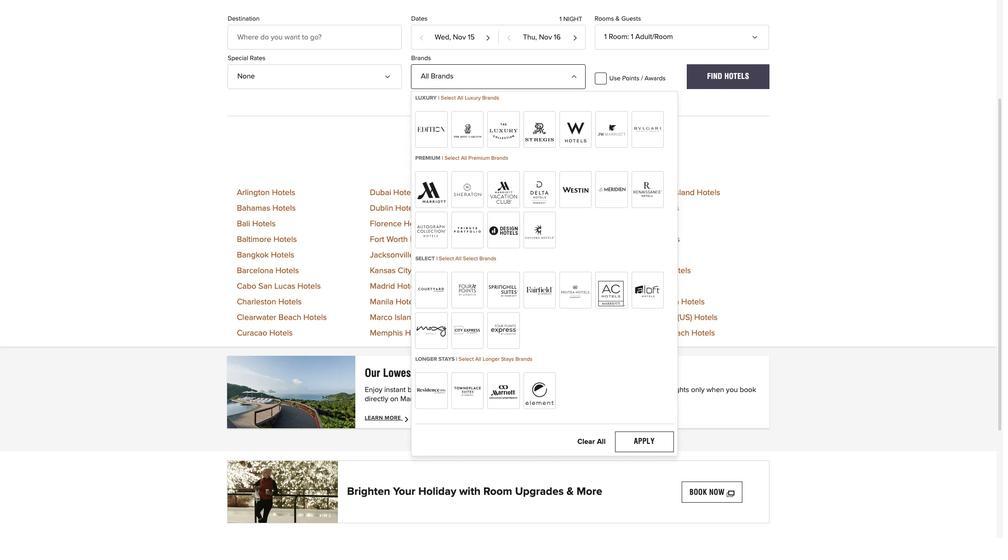 Task type: describe. For each thing, give the bounding box(es) containing it.
none
[[237, 73, 255, 80]]

night
[[563, 16, 582, 22]]

1 for 1 night
[[560, 16, 562, 22]]

montreal hotels link
[[494, 205, 551, 213]]

brands right premium
[[491, 156, 508, 161]]

brands up luxury | select all luxury brands
[[431, 73, 454, 80]]

venice
[[627, 283, 652, 291]]

special rates
[[228, 55, 266, 62]]

1 vertical spatial palm
[[647, 330, 664, 338]]

niagara falls hotels
[[494, 252, 566, 260]]

adult
[[635, 33, 652, 40]]

points
[[622, 75, 639, 82]]

fort worth hotels link
[[370, 236, 433, 244]]

clear all link
[[570, 433, 613, 452]]

trigger image
[[570, 70, 578, 78]]

/
[[641, 75, 643, 82]]

apply link
[[615, 432, 674, 453]]

marriott.com.
[[400, 396, 442, 403]]

luxury | select all luxury brands
[[415, 96, 499, 101]]

dublin hotels
[[370, 205, 419, 213]]

1 horizontal spatial more
[[577, 487, 602, 498]]

1 horizontal spatial san
[[494, 314, 508, 322]]

manila hotels link
[[370, 299, 419, 307]]

clearwater
[[237, 314, 276, 322]]

marco island hotels link
[[370, 314, 442, 322]]

miami beach hotels
[[494, 189, 566, 197]]

longer
[[415, 357, 437, 363]]

niagara
[[494, 252, 522, 260]]

0 vertical spatial san
[[258, 283, 272, 291]]

curacao hotels
[[237, 330, 293, 338]]

1 for 1 room : 1 adult /room
[[604, 33, 607, 40]]

you
[[726, 387, 738, 394]]

virginia
[[627, 299, 654, 307]]

virginia beach hotels
[[627, 299, 705, 307]]

bahamas hotels link
[[237, 205, 296, 213]]

kansas
[[370, 267, 396, 276]]

0 vertical spatial island
[[673, 189, 695, 197]]

bali
[[237, 220, 250, 229]]

enjoy
[[365, 387, 382, 394]]

madrid
[[370, 283, 395, 291]]

south padre island hotels
[[627, 189, 720, 197]]

virgin islands (us) hotels link
[[627, 314, 718, 322]]

longer stays | select all longer stays brands
[[415, 357, 532, 363]]

stays
[[438, 357, 455, 363]]

barcelona
[[237, 267, 273, 276]]

all right clear
[[597, 439, 606, 446]]

best
[[461, 387, 475, 394]]

barcelona hotels
[[237, 267, 299, 276]]

select all premium brands link
[[445, 156, 508, 161]]

baltimore
[[237, 236, 271, 244]]

learn more link
[[365, 416, 411, 423]]

bali hotels
[[237, 220, 276, 229]]

beach for clearwater
[[278, 314, 301, 322]]

2 free from the left
[[652, 387, 667, 394]]

find hotels button
[[687, 64, 770, 89]]

only
[[523, 367, 543, 380]]

earn
[[635, 387, 650, 394]]

select all luxury brands link
[[441, 96, 499, 101]]

beach for miami
[[517, 189, 540, 197]]

montreal
[[494, 205, 526, 213]]

brighten
[[347, 487, 390, 498]]

arrow down image
[[754, 31, 761, 38]]

Destination text field
[[228, 25, 402, 50]]

virgin
[[627, 314, 648, 322]]

your
[[393, 487, 415, 498]]

woman with ice skates sipping hot cocoa looking at lights on ice rink image
[[228, 462, 338, 524]]

clearwater beach hotels
[[237, 314, 327, 322]]

rooms & guests
[[595, 16, 641, 22]]

juan
[[510, 314, 527, 322]]

brighten your holiday with room upgrades & more
[[347, 487, 602, 498]]

tucson hotels
[[627, 252, 678, 260]]

falls
[[524, 252, 541, 260]]

instant
[[450, 367, 480, 380]]

our
[[365, 367, 380, 380]]

dublin
[[370, 205, 393, 213]]

virginia beach hotels link
[[627, 299, 705, 307]]

rates
[[250, 55, 266, 62]]

rate
[[477, 387, 492, 394]]

madrid hotels
[[370, 283, 421, 291]]

beach for virginia
[[656, 299, 679, 307]]

rome hotels
[[494, 299, 540, 307]]

curacao
[[237, 330, 267, 338]]

cabo san lucas hotels
[[237, 283, 321, 291]]

| for premium |
[[442, 156, 443, 161]]

san juan hotels
[[494, 314, 553, 322]]

toronto hotels link
[[627, 236, 680, 244]]

none link
[[228, 64, 402, 89]]

dubai hotels link
[[370, 189, 417, 197]]

arlington hotels
[[237, 189, 295, 197]]

west palm beach hotels
[[627, 330, 715, 338]]

| right stays
[[456, 357, 457, 363]]

premium
[[469, 156, 490, 161]]

all brands
[[421, 73, 454, 80]]

select all longer stays brands link
[[459, 357, 532, 363]]

arlington hotels link
[[237, 189, 295, 197]]

| for luxury |
[[438, 96, 439, 101]]

more inside learn more link
[[385, 416, 401, 422]]

upgrades
[[515, 487, 564, 498]]

florence
[[370, 220, 402, 229]]

park city hotels
[[494, 283, 551, 291]]

lowest
[[383, 367, 414, 380]]

1 horizontal spatial &
[[616, 16, 620, 22]]

marriott.com
[[559, 367, 615, 380]]

sarasota
[[494, 330, 525, 338]]

all left luxury
[[457, 96, 463, 101]]

fort worth hotels
[[370, 236, 433, 244]]



Task type: vqa. For each thing, say whether or not it's contained in the screenshot.
first 22 from left
no



Task type: locate. For each thing, give the bounding box(es) containing it.
select left niagara at the top of the page
[[463, 257, 478, 262]]

1 vertical spatial city
[[512, 283, 526, 291]]

now
[[709, 489, 725, 497]]

1 vertical spatial san
[[494, 314, 508, 322]]

city
[[398, 267, 412, 276], [512, 283, 526, 291]]

beach down 'montreal hotels' link
[[518, 220, 541, 229]]

book direct image
[[227, 356, 356, 429]]

island right padre
[[673, 189, 695, 197]]

1 left night
[[560, 16, 562, 22]]

stays
[[501, 357, 514, 363]]

0 horizontal spatial palm
[[494, 267, 511, 276]]

0 vertical spatial city
[[398, 267, 412, 276]]

1 horizontal spatial island
[[673, 189, 695, 197]]

0 horizontal spatial free
[[587, 387, 602, 394]]

south padre island hotels link
[[627, 189, 720, 197]]

learn
[[365, 416, 383, 422]]

opens in a new browser window. image
[[727, 489, 734, 497]]

brands up all brands
[[411, 55, 431, 62]]

nights
[[669, 387, 689, 394]]

1 vertical spatial on
[[390, 396, 398, 403]]

palm springs hotels link
[[494, 267, 566, 276]]

lucas
[[274, 283, 295, 291]]

luxury
[[465, 96, 481, 101]]

bangkok
[[237, 252, 269, 260]]

palm
[[494, 267, 511, 276], [647, 330, 664, 338]]

select up instant
[[459, 357, 474, 363]]

1 horizontal spatial free
[[652, 387, 667, 394]]

south
[[627, 189, 648, 197]]

0 vertical spatial on
[[545, 367, 556, 380]]

beach for myrtle
[[518, 220, 541, 229]]

manila
[[370, 299, 394, 307]]

0 horizontal spatial 1
[[560, 16, 562, 22]]

on
[[545, 367, 556, 380], [390, 396, 398, 403]]

1 horizontal spatial city
[[512, 283, 526, 291]]

park
[[494, 283, 510, 291]]

memphis hotels
[[370, 330, 429, 338]]

select
[[415, 257, 435, 262]]

select right premium
[[445, 156, 460, 161]]

prices.
[[417, 367, 447, 380]]

san down rome
[[494, 314, 508, 322]]

beach up virgin islands (us) hotels
[[656, 299, 679, 307]]

kansas city hotels
[[370, 267, 437, 276]]

dubai
[[370, 189, 391, 197]]

all left premium
[[461, 156, 467, 161]]

1 room : 1 adult /room
[[604, 33, 673, 40]]

select right select
[[439, 257, 454, 262]]

1 night
[[560, 16, 582, 22]]

apply
[[634, 438, 655, 447]]

1 horizontal spatial 1
[[604, 33, 607, 40]]

west palm beach hotels link
[[627, 330, 715, 338]]

florence hotels
[[370, 220, 427, 229]]

| right select
[[436, 257, 438, 262]]

curacao hotels link
[[237, 330, 293, 338]]

bangkok hotels
[[237, 252, 294, 260]]

1 vertical spatial more
[[577, 487, 602, 498]]

hotels inside find hotels "button"
[[725, 72, 749, 81]]

0 horizontal spatial island
[[395, 314, 416, 322]]

0 horizontal spatial room
[[483, 487, 512, 498]]

premium
[[415, 156, 440, 161]]

city up rome hotels at bottom
[[512, 283, 526, 291]]

bangkok hotels link
[[237, 252, 294, 260]]

room right with
[[483, 487, 512, 498]]

all brands link
[[411, 64, 586, 89]]

free right earn
[[652, 387, 667, 394]]

brands up the only
[[516, 357, 532, 363]]

1 vertical spatial room
[[483, 487, 512, 498]]

1 right :
[[631, 33, 633, 40]]

Check-in text field
[[412, 25, 498, 49]]

1 free from the left
[[587, 387, 602, 394]]

select for select all luxury brands
[[441, 96, 456, 101]]

dubai hotels
[[370, 189, 417, 197]]

dublin hotels link
[[370, 205, 419, 213]]

& right rooms
[[616, 16, 620, 22]]

1
[[560, 16, 562, 22], [604, 33, 607, 40], [631, 33, 633, 40]]

all left longer
[[475, 357, 481, 363]]

when
[[707, 387, 724, 394]]

1 down rooms
[[604, 33, 607, 40]]

beach up montreal hotels
[[517, 189, 540, 197]]

benefits
[[408, 387, 434, 394]]

palm down islands on the right bottom
[[647, 330, 664, 338]]

park city hotels link
[[494, 283, 551, 291]]

brands down napa at the top of page
[[479, 257, 496, 262]]

barcelona hotels link
[[237, 267, 299, 276]]

fi
[[614, 387, 620, 394]]

palm up park
[[494, 267, 511, 276]]

city down jacksonville hotels
[[398, 267, 412, 276]]

jacksonville hotels
[[370, 252, 439, 260]]

/room
[[652, 33, 673, 40]]

beach down charleston hotels link
[[278, 314, 301, 322]]

madrid hotels link
[[370, 283, 421, 291]]

on inside enjoy instant benefits like our best rate guarantee, mobile check-in, free wi-fi and earn free nights only when you book directly on marriott.com.
[[390, 396, 398, 403]]

all right select
[[455, 257, 462, 262]]

cabo
[[237, 283, 256, 291]]

room down rooms & guests
[[609, 33, 627, 40]]

rooms
[[595, 16, 614, 22]]

0 horizontal spatial &
[[567, 487, 574, 498]]

select right luxury
[[441, 96, 456, 101]]

1 vertical spatial &
[[567, 487, 574, 498]]

vancouver hotels link
[[627, 267, 691, 276]]

| right premium
[[442, 156, 443, 161]]

our lowest prices.  instant benefits.  only on marriott.com
[[365, 367, 615, 380]]

all up luxury
[[421, 73, 429, 80]]

myrtle
[[494, 220, 516, 229]]

0 vertical spatial more
[[385, 416, 401, 422]]

0 vertical spatial palm
[[494, 267, 511, 276]]

on right the only
[[545, 367, 556, 380]]

on down instant
[[390, 396, 398, 403]]

destination
[[228, 16, 260, 22]]

san down barcelona hotels
[[258, 283, 272, 291]]

city for park
[[512, 283, 526, 291]]

san juan hotels link
[[494, 314, 553, 322]]

benefits.
[[482, 367, 520, 380]]

memphis hotels link
[[370, 330, 429, 338]]

beach down virgin islands (us) hotels
[[667, 330, 689, 338]]

0 horizontal spatial city
[[398, 267, 412, 276]]

palm springs hotels
[[494, 267, 566, 276]]

room
[[609, 33, 627, 40], [483, 487, 512, 498]]

islands
[[650, 314, 675, 322]]

tucson hotels link
[[627, 252, 678, 260]]

select
[[441, 96, 456, 101], [445, 156, 460, 161], [439, 257, 454, 262], [463, 257, 478, 262], [459, 357, 474, 363]]

toronto
[[627, 236, 655, 244]]

0 vertical spatial room
[[609, 33, 627, 40]]

myrtle beach hotels link
[[494, 220, 567, 229]]

sydney
[[627, 205, 654, 213]]

trigger image
[[387, 70, 394, 78]]

1 vertical spatial island
[[395, 314, 416, 322]]

1 horizontal spatial palm
[[647, 330, 664, 338]]

use
[[609, 75, 621, 82]]

2 horizontal spatial 1
[[631, 33, 633, 40]]

cabo san lucas hotels link
[[237, 283, 321, 291]]

select for select all premium brands
[[445, 156, 460, 161]]

napa
[[494, 236, 513, 244]]

1 horizontal spatial room
[[609, 33, 627, 40]]

premium | select all premium brands
[[415, 156, 508, 161]]

(us)
[[677, 314, 692, 322]]

| for select |
[[436, 257, 438, 262]]

select for select all select brands
[[439, 257, 454, 262]]

charleston hotels link
[[237, 299, 302, 307]]

0 horizontal spatial san
[[258, 283, 272, 291]]

clear
[[577, 439, 595, 446]]

1 horizontal spatial on
[[545, 367, 556, 380]]

clear all
[[577, 439, 606, 446]]

book
[[740, 387, 756, 394]]

free right in,
[[587, 387, 602, 394]]

& right upgrades
[[567, 487, 574, 498]]

0 vertical spatial &
[[616, 16, 620, 22]]

arrow right image
[[404, 416, 411, 423]]

find hotels
[[707, 72, 749, 81]]

Check-out text field
[[499, 25, 585, 49]]

0 horizontal spatial more
[[385, 416, 401, 422]]

0 horizontal spatial on
[[390, 396, 398, 403]]

montreal hotels
[[494, 205, 551, 213]]

brands right luxury
[[482, 96, 499, 101]]

city for kansas
[[398, 267, 412, 276]]

sarasota hotels
[[494, 330, 551, 338]]

all
[[421, 73, 429, 80], [457, 96, 463, 101], [461, 156, 467, 161], [455, 257, 462, 262], [475, 357, 481, 363], [597, 439, 606, 446]]

vancouver hotels
[[627, 267, 691, 276]]

island up memphis hotels
[[395, 314, 416, 322]]

next check-in dates image
[[485, 31, 491, 45]]

in,
[[577, 387, 585, 394]]

next check-out dates image
[[573, 31, 578, 45]]

| right luxury
[[438, 96, 439, 101]]

arlington
[[237, 189, 270, 197]]

more
[[385, 416, 401, 422], [577, 487, 602, 498]]



